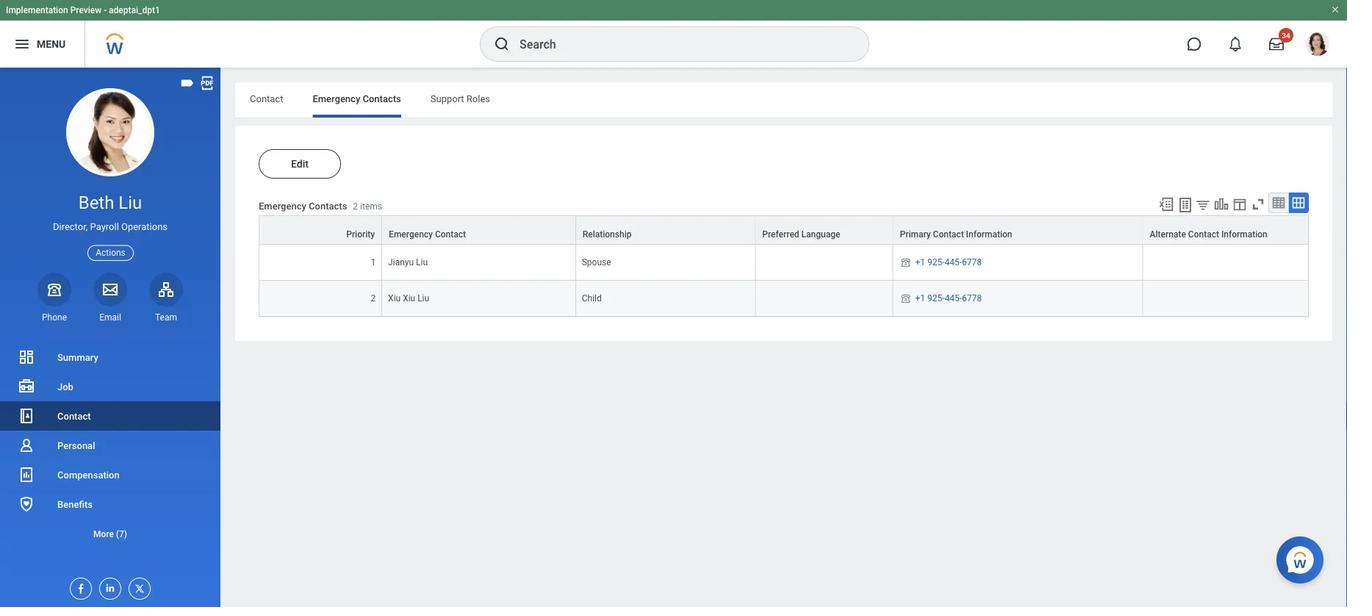 Task type: describe. For each thing, give the bounding box(es) containing it.
implementation
[[6, 5, 68, 15]]

phone button
[[38, 273, 71, 323]]

1
[[371, 257, 376, 268]]

+1 925-445-6778 link for jianyu liu
[[916, 254, 982, 268]]

contact for emergency contact
[[435, 229, 466, 240]]

adeptai_dpt1
[[109, 5, 160, 15]]

(7)
[[116, 529, 127, 539]]

close environment banner image
[[1332, 5, 1340, 14]]

2 inside row
[[371, 294, 376, 304]]

inbox large image
[[1270, 37, 1285, 51]]

spouse
[[582, 257, 611, 268]]

+1 925-445-6778 for xiu xiu liu
[[916, 294, 982, 304]]

preview
[[70, 5, 102, 15]]

compensation image
[[18, 466, 35, 484]]

summary
[[57, 352, 98, 363]]

relationship button
[[576, 216, 755, 244]]

director,
[[53, 221, 88, 232]]

spouse element
[[582, 254, 611, 268]]

export to worksheets image
[[1177, 196, 1195, 214]]

summary link
[[0, 343, 221, 372]]

roles
[[467, 93, 490, 104]]

fullscreen image
[[1251, 196, 1267, 213]]

1 xiu from the left
[[388, 294, 401, 304]]

contact for primary contact information
[[934, 229, 964, 240]]

facebook image
[[71, 579, 87, 595]]

preferred language
[[763, 229, 841, 240]]

Search Workday  search field
[[520, 28, 839, 60]]

xiu xiu liu element
[[388, 291, 430, 304]]

director, payroll operations
[[53, 221, 168, 232]]

expand table image
[[1292, 196, 1307, 210]]

email
[[99, 312, 121, 323]]

job
[[57, 381, 73, 392]]

phone image
[[900, 257, 913, 268]]

row for support roles
[[259, 245, 1310, 281]]

more
[[93, 529, 114, 539]]

edit button
[[259, 149, 341, 179]]

emergency contacts
[[313, 93, 401, 104]]

alternate contact information
[[1150, 229, 1268, 240]]

linkedin image
[[100, 579, 116, 594]]

view team image
[[157, 281, 175, 298]]

contacts for emergency contacts 2 items
[[309, 200, 347, 211]]

6778 for xiu xiu liu
[[963, 294, 982, 304]]

payroll
[[90, 221, 119, 232]]

summary image
[[18, 349, 35, 366]]

view printable version (pdf) image
[[199, 75, 215, 91]]

xiu xiu liu
[[388, 294, 430, 304]]

email button
[[93, 273, 127, 323]]

justify image
[[13, 35, 31, 53]]

phone image inside popup button
[[44, 281, 65, 298]]

row containing 2
[[259, 281, 1310, 317]]

priority
[[346, 229, 375, 240]]

information for primary contact information
[[967, 229, 1013, 240]]

preferred language button
[[756, 216, 893, 244]]

relationship
[[583, 229, 632, 240]]

jianyu liu
[[388, 257, 428, 268]]

benefits
[[57, 499, 93, 510]]

expand/collapse chart image
[[1214, 196, 1230, 213]]

6778 for jianyu liu
[[963, 257, 982, 268]]

445- for jianyu liu
[[945, 257, 963, 268]]

row for beth liu
[[259, 216, 1310, 245]]

support
[[431, 93, 464, 104]]

jianyu liu element
[[388, 254, 428, 268]]

tab list containing contact
[[235, 82, 1333, 118]]

34 button
[[1261, 28, 1294, 60]]

actions
[[96, 248, 126, 258]]

team beth liu element
[[149, 312, 183, 323]]

2 xiu from the left
[[403, 294, 416, 304]]

925- for xiu xiu liu
[[928, 294, 945, 304]]

menu button
[[0, 21, 85, 68]]

actions button
[[88, 245, 134, 261]]

personal image
[[18, 437, 35, 454]]

phone image inside row
[[900, 293, 913, 305]]

personal link
[[0, 431, 221, 460]]

+1 for xiu xiu liu
[[916, 294, 926, 304]]

contacts for emergency contacts
[[363, 93, 401, 104]]

preferred
[[763, 229, 800, 240]]

contact image
[[18, 407, 35, 425]]

benefits image
[[18, 496, 35, 513]]

job link
[[0, 372, 221, 401]]



Task type: vqa. For each thing, say whether or not it's contained in the screenshot.
Information corresponding to Alternate Contact Information
yes



Task type: locate. For each thing, give the bounding box(es) containing it.
1 vertical spatial contacts
[[309, 200, 347, 211]]

contacts
[[363, 93, 401, 104], [309, 200, 347, 211]]

profile logan mcneil image
[[1307, 32, 1330, 59]]

+1 right phone image
[[916, 257, 926, 268]]

personal
[[57, 440, 95, 451]]

1 vertical spatial 925-
[[928, 294, 945, 304]]

tag image
[[179, 75, 196, 91]]

contact inside list
[[57, 411, 91, 422]]

1 vertical spatial 2
[[371, 294, 376, 304]]

phone beth liu element
[[38, 312, 71, 323]]

925-
[[928, 257, 945, 268], [928, 294, 945, 304]]

1 +1 from the top
[[916, 257, 926, 268]]

information
[[967, 229, 1013, 240], [1222, 229, 1268, 240]]

phone
[[42, 312, 67, 323]]

1 horizontal spatial phone image
[[900, 293, 913, 305]]

2 445- from the top
[[945, 294, 963, 304]]

phone image down phone image
[[900, 293, 913, 305]]

row containing priority
[[259, 216, 1310, 245]]

2 925- from the top
[[928, 294, 945, 304]]

liu right jianyu
[[416, 257, 428, 268]]

contact link
[[0, 401, 221, 431]]

job image
[[18, 378, 35, 396]]

contact inside tab list
[[250, 93, 283, 104]]

+1 down primary
[[916, 294, 926, 304]]

priority button
[[260, 216, 382, 244]]

445- for xiu xiu liu
[[945, 294, 963, 304]]

child element
[[582, 291, 602, 304]]

+1 925-445-6778
[[916, 257, 982, 268], [916, 294, 982, 304]]

1 vertical spatial 445-
[[945, 294, 963, 304]]

1 vertical spatial +1 925-445-6778
[[916, 294, 982, 304]]

list
[[0, 343, 221, 549]]

0 vertical spatial 2
[[353, 201, 358, 211]]

more (7) button
[[0, 519, 221, 549]]

contacts up "priority" popup button
[[309, 200, 347, 211]]

mail image
[[101, 281, 119, 298]]

beth liu
[[78, 192, 142, 213]]

0 vertical spatial +1 925-445-6778
[[916, 257, 982, 268]]

select to filter grid data image
[[1196, 197, 1212, 213]]

925- for jianyu liu
[[928, 257, 945, 268]]

jianyu
[[388, 257, 414, 268]]

2 +1 925-445-6778 from the top
[[916, 294, 982, 304]]

1 row from the top
[[259, 216, 1310, 245]]

contacts left support
[[363, 93, 401, 104]]

support roles
[[431, 93, 490, 104]]

row containing 1
[[259, 245, 1310, 281]]

1 horizontal spatial xiu
[[403, 294, 416, 304]]

alternate
[[1150, 229, 1187, 240]]

2 +1 from the top
[[916, 294, 926, 304]]

liu down jianyu liu
[[418, 294, 430, 304]]

0 horizontal spatial 2
[[353, 201, 358, 211]]

alternate contact information button
[[1144, 216, 1309, 244]]

operations
[[121, 221, 168, 232]]

0 vertical spatial liu
[[119, 192, 142, 213]]

benefits link
[[0, 490, 221, 519]]

primary
[[900, 229, 931, 240]]

2 information from the left
[[1222, 229, 1268, 240]]

2 left the items
[[353, 201, 358, 211]]

liu for jianyu liu
[[416, 257, 428, 268]]

1 information from the left
[[967, 229, 1013, 240]]

1 vertical spatial +1 925-445-6778 link
[[916, 291, 982, 304]]

beth
[[78, 192, 114, 213]]

1 horizontal spatial 2
[[371, 294, 376, 304]]

compensation link
[[0, 460, 221, 490]]

more (7)
[[93, 529, 127, 539]]

information for alternate contact information
[[1222, 229, 1268, 240]]

1 horizontal spatial information
[[1222, 229, 1268, 240]]

1 925- from the top
[[928, 257, 945, 268]]

toolbar
[[1152, 193, 1310, 216]]

export to excel image
[[1159, 196, 1175, 213]]

liu inside the navigation pane region
[[119, 192, 142, 213]]

1 horizontal spatial contacts
[[363, 93, 401, 104]]

0 vertical spatial emergency
[[313, 93, 360, 104]]

xiu down jianyu liu
[[403, 294, 416, 304]]

team
[[155, 312, 177, 323]]

1 vertical spatial liu
[[416, 257, 428, 268]]

1 vertical spatial emergency
[[259, 200, 306, 211]]

liu up the operations
[[119, 192, 142, 213]]

child
[[582, 294, 602, 304]]

navigation pane region
[[0, 68, 221, 607]]

menu
[[37, 38, 66, 50]]

1 vertical spatial 6778
[[963, 294, 982, 304]]

liu for beth liu
[[119, 192, 142, 213]]

table image
[[1272, 196, 1287, 210]]

2 6778 from the top
[[963, 294, 982, 304]]

team link
[[149, 273, 183, 323]]

contact inside popup button
[[435, 229, 466, 240]]

+1
[[916, 257, 926, 268], [916, 294, 926, 304]]

1 +1 925-445-6778 link from the top
[[916, 254, 982, 268]]

tab list
[[235, 82, 1333, 118]]

liu
[[119, 192, 142, 213], [416, 257, 428, 268], [418, 294, 430, 304]]

email beth liu element
[[93, 312, 127, 323]]

row
[[259, 216, 1310, 245], [259, 245, 1310, 281], [259, 281, 1310, 317]]

0 vertical spatial +1
[[916, 257, 926, 268]]

0 vertical spatial +1 925-445-6778 link
[[916, 254, 982, 268]]

+1 925-445-6778 link for xiu xiu liu
[[916, 291, 982, 304]]

+1 925-445-6778 link
[[916, 254, 982, 268], [916, 291, 982, 304]]

2 vertical spatial liu
[[418, 294, 430, 304]]

2
[[353, 201, 358, 211], [371, 294, 376, 304]]

1 +1 925-445-6778 from the top
[[916, 257, 982, 268]]

cell
[[756, 245, 894, 281], [1144, 245, 1310, 281], [756, 281, 894, 317], [1144, 281, 1310, 317]]

925- right phone image
[[928, 257, 945, 268]]

2 horizontal spatial emergency
[[389, 229, 433, 240]]

1 445- from the top
[[945, 257, 963, 268]]

2 vertical spatial emergency
[[389, 229, 433, 240]]

3 row from the top
[[259, 281, 1310, 317]]

primary contact information button
[[894, 216, 1143, 244]]

click to view/edit grid preferences image
[[1232, 196, 1249, 213]]

phone image
[[44, 281, 65, 298], [900, 293, 913, 305]]

-
[[104, 5, 107, 15]]

0 horizontal spatial xiu
[[388, 294, 401, 304]]

menu banner
[[0, 0, 1348, 68]]

6778
[[963, 257, 982, 268], [963, 294, 982, 304]]

+1 925-445-6778 for jianyu liu
[[916, 257, 982, 268]]

emergency for emergency contacts 2 items
[[259, 200, 306, 211]]

x image
[[129, 579, 146, 595]]

+1 for jianyu liu
[[916, 257, 926, 268]]

emergency
[[313, 93, 360, 104], [259, 200, 306, 211], [389, 229, 433, 240]]

xiu
[[388, 294, 401, 304], [403, 294, 416, 304]]

xiu down jianyu
[[388, 294, 401, 304]]

1 6778 from the top
[[963, 257, 982, 268]]

0 horizontal spatial contacts
[[309, 200, 347, 211]]

contact
[[250, 93, 283, 104], [435, 229, 466, 240], [934, 229, 964, 240], [1189, 229, 1220, 240], [57, 411, 91, 422]]

contact for alternate contact information
[[1189, 229, 1220, 240]]

0 vertical spatial contacts
[[363, 93, 401, 104]]

primary contact information
[[900, 229, 1013, 240]]

notifications large image
[[1229, 37, 1243, 51]]

phone image up phone
[[44, 281, 65, 298]]

925- down primary contact information at the top of page
[[928, 294, 945, 304]]

emergency for emergency contact
[[389, 229, 433, 240]]

emergency contact button
[[382, 216, 576, 244]]

0 horizontal spatial phone image
[[44, 281, 65, 298]]

search image
[[493, 35, 511, 53]]

2 left xiu xiu liu
[[371, 294, 376, 304]]

emergency contacts 2 items
[[259, 200, 382, 211]]

list containing summary
[[0, 343, 221, 549]]

0 horizontal spatial emergency
[[259, 200, 306, 211]]

445-
[[945, 257, 963, 268], [945, 294, 963, 304]]

implementation preview -   adeptai_dpt1
[[6, 5, 160, 15]]

2 +1 925-445-6778 link from the top
[[916, 291, 982, 304]]

0 horizontal spatial information
[[967, 229, 1013, 240]]

2 inside the emergency contacts 2 items
[[353, 201, 358, 211]]

emergency inside popup button
[[389, 229, 433, 240]]

emergency contact
[[389, 229, 466, 240]]

0 vertical spatial 445-
[[945, 257, 963, 268]]

more (7) button
[[0, 525, 221, 543]]

2 row from the top
[[259, 245, 1310, 281]]

34
[[1283, 31, 1291, 40]]

1 vertical spatial +1
[[916, 294, 926, 304]]

0 vertical spatial 925-
[[928, 257, 945, 268]]

emergency for emergency contacts
[[313, 93, 360, 104]]

0 vertical spatial 6778
[[963, 257, 982, 268]]

1 horizontal spatial emergency
[[313, 93, 360, 104]]

edit
[[291, 158, 309, 170]]

items
[[360, 201, 382, 211]]

language
[[802, 229, 841, 240]]

compensation
[[57, 469, 120, 481]]



